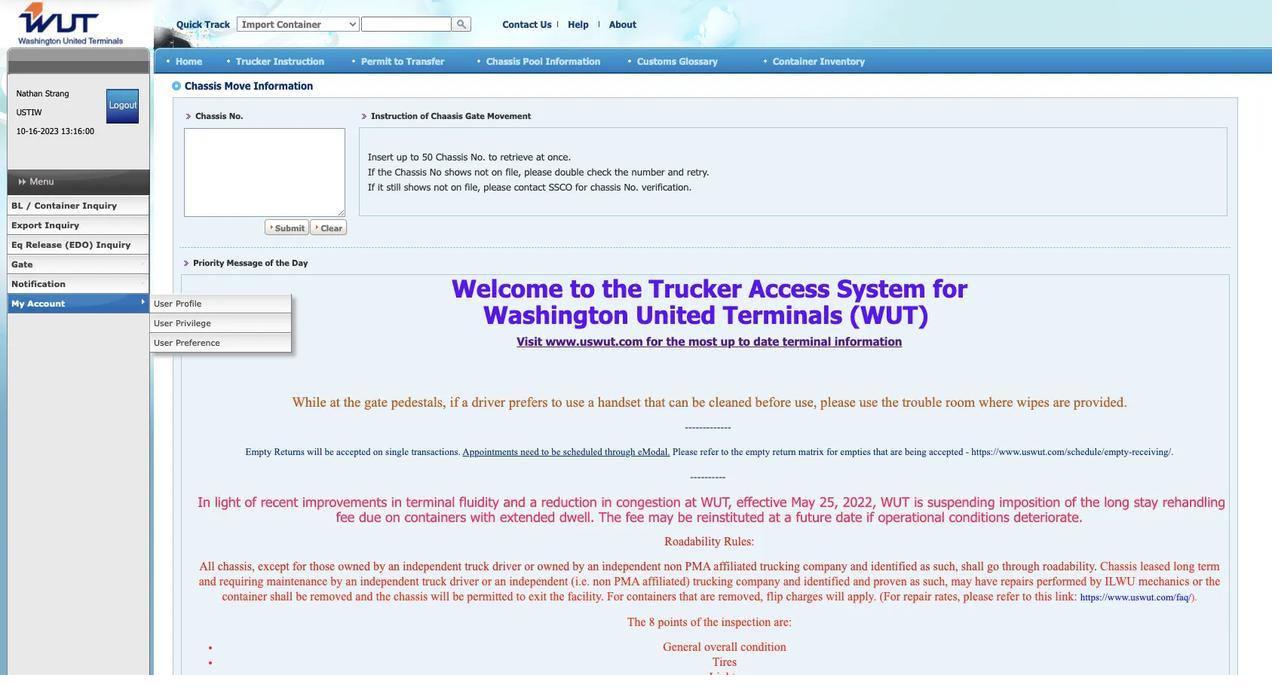Task type: locate. For each thing, give the bounding box(es) containing it.
nathan
[[16, 88, 43, 98]]

user down user profile
[[154, 318, 173, 328]]

bl
[[11, 201, 23, 210]]

chassis pool information
[[486, 55, 601, 66]]

bl / container inquiry
[[11, 201, 117, 210]]

eq release (edo) inquiry
[[11, 240, 131, 250]]

about
[[609, 19, 636, 29]]

bl / container inquiry link
[[7, 196, 149, 216]]

user inside 'link'
[[154, 338, 173, 348]]

customs
[[637, 55, 676, 66]]

user
[[154, 299, 173, 308], [154, 318, 173, 328], [154, 338, 173, 348]]

1 user from the top
[[154, 299, 173, 308]]

user down user privilege
[[154, 338, 173, 348]]

None text field
[[361, 17, 452, 32]]

1 horizontal spatial container
[[773, 55, 817, 66]]

quick
[[176, 19, 202, 29]]

inquiry right (edo)
[[96, 240, 131, 250]]

customs glossary
[[637, 55, 718, 66]]

pool
[[523, 55, 543, 66]]

export
[[11, 220, 42, 230]]

2 user from the top
[[154, 318, 173, 328]]

16-
[[28, 126, 40, 136]]

permit to transfer
[[361, 55, 444, 66]]

inventory
[[820, 55, 865, 66]]

inquiry down bl / container inquiry
[[45, 220, 79, 230]]

user profile
[[154, 299, 202, 308]]

about link
[[609, 19, 636, 29]]

instruction
[[273, 55, 324, 66]]

inquiry for container
[[82, 201, 117, 210]]

glossary
[[679, 55, 718, 66]]

user left the profile
[[154, 299, 173, 308]]

us
[[540, 19, 552, 29]]

eq release (edo) inquiry link
[[7, 235, 149, 255]]

2 vertical spatial user
[[154, 338, 173, 348]]

container
[[773, 55, 817, 66], [34, 201, 80, 210]]

inquiry
[[82, 201, 117, 210], [45, 220, 79, 230], [96, 240, 131, 250]]

0 vertical spatial container
[[773, 55, 817, 66]]

10-16-2023 13:16:00
[[16, 126, 94, 136]]

my account link
[[7, 294, 149, 314]]

0 vertical spatial user
[[154, 299, 173, 308]]

user for user profile
[[154, 299, 173, 308]]

strang
[[45, 88, 69, 98]]

export inquiry
[[11, 220, 79, 230]]

0 vertical spatial inquiry
[[82, 201, 117, 210]]

gate
[[11, 259, 33, 269]]

3 user from the top
[[154, 338, 173, 348]]

1 vertical spatial inquiry
[[45, 220, 79, 230]]

quick track
[[176, 19, 230, 29]]

inquiry up export inquiry link
[[82, 201, 117, 210]]

1 vertical spatial user
[[154, 318, 173, 328]]

container left inventory
[[773, 55, 817, 66]]

container up export inquiry
[[34, 201, 80, 210]]

home
[[176, 55, 202, 66]]

1 vertical spatial container
[[34, 201, 80, 210]]

container inventory
[[773, 55, 865, 66]]

2 vertical spatial inquiry
[[96, 240, 131, 250]]

user privilege link
[[149, 314, 292, 333]]

contact us link
[[503, 19, 552, 29]]

inquiry for (edo)
[[96, 240, 131, 250]]



Task type: vqa. For each thing, say whether or not it's contained in the screenshot.
"Gate"
yes



Task type: describe. For each thing, give the bounding box(es) containing it.
user privilege
[[154, 318, 211, 328]]

release
[[26, 240, 62, 250]]

permit
[[361, 55, 392, 66]]

0 horizontal spatial container
[[34, 201, 80, 210]]

ustiw
[[16, 107, 42, 117]]

help link
[[568, 19, 589, 29]]

account
[[27, 299, 65, 308]]

2023
[[40, 126, 59, 136]]

trucker instruction
[[236, 55, 324, 66]]

contact us
[[503, 19, 552, 29]]

chassis
[[486, 55, 520, 66]]

notification link
[[7, 274, 149, 294]]

help
[[568, 19, 589, 29]]

(edo)
[[65, 240, 93, 250]]

profile
[[176, 299, 202, 308]]

gate link
[[7, 255, 149, 274]]

login image
[[106, 89, 139, 124]]

10-
[[16, 126, 28, 136]]

my
[[11, 299, 25, 308]]

user for user privilege
[[154, 318, 173, 328]]

nathan strang
[[16, 88, 69, 98]]

to
[[394, 55, 404, 66]]

transfer
[[406, 55, 444, 66]]

user profile link
[[149, 294, 292, 314]]

user preference link
[[149, 333, 292, 353]]

notification
[[11, 279, 66, 289]]

user preference
[[154, 338, 220, 348]]

user for user preference
[[154, 338, 173, 348]]

eq
[[11, 240, 23, 250]]

export inquiry link
[[7, 216, 149, 235]]

contact
[[503, 19, 538, 29]]

track
[[205, 19, 230, 29]]

13:16:00
[[61, 126, 94, 136]]

/
[[26, 201, 31, 210]]

my account
[[11, 299, 65, 308]]

trucker
[[236, 55, 271, 66]]

information
[[545, 55, 601, 66]]

privilege
[[176, 318, 211, 328]]

preference
[[176, 338, 220, 348]]



